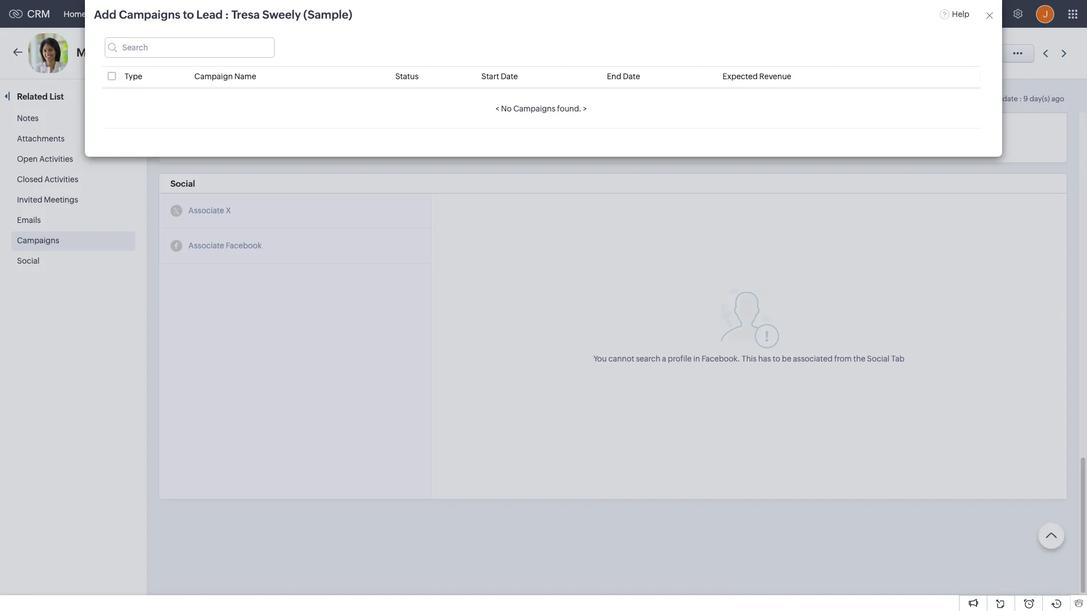 Task type: locate. For each thing, give the bounding box(es) containing it.
expected
[[723, 72, 758, 81]]

crm link
[[9, 8, 50, 20]]

activities up closed activities
[[39, 155, 73, 164]]

add right found
[[251, 127, 266, 136]]

0 vertical spatial no
[[501, 104, 512, 113]]

social up associate x
[[170, 179, 195, 188]]

sweely
[[262, 8, 301, 21], [129, 46, 168, 59]]

revenue
[[759, 72, 791, 81]]

1 date from the left
[[501, 72, 518, 81]]

add campaigns link
[[241, 124, 319, 140]]

1 vertical spatial to
[[773, 354, 780, 363]]

leads link
[[95, 0, 135, 27]]

ms.
[[76, 46, 96, 59]]

to left lead
[[183, 8, 194, 21]]

accounts link
[[187, 0, 240, 27]]

date
[[501, 72, 518, 81], [623, 72, 640, 81]]

2 vertical spatial social
[[867, 354, 890, 363]]

date for end date
[[623, 72, 640, 81]]

deals
[[249, 9, 269, 18]]

lead
[[196, 8, 223, 21]]

activities for open activities
[[39, 155, 73, 164]]

1 horizontal spatial facebook
[[702, 354, 738, 363]]

activities for closed activities
[[44, 175, 78, 184]]

1 vertical spatial facebook
[[702, 354, 738, 363]]

0 vertical spatial facebook
[[226, 241, 262, 250]]

1 horizontal spatial sweely
[[262, 8, 301, 21]]

0 horizontal spatial meetings
[[44, 195, 78, 204]]

: left "9"
[[1019, 95, 1022, 103]]

closed
[[17, 175, 43, 184]]

attachments link
[[17, 134, 65, 143]]

day(s)
[[1030, 95, 1050, 103]]

associate down associate x
[[188, 241, 224, 250]]

0 horizontal spatial add
[[94, 8, 116, 21]]

0 horizontal spatial tresa
[[98, 46, 127, 59]]

1 vertical spatial tresa
[[98, 46, 127, 59]]

campaign name
[[194, 72, 256, 81]]

associate
[[188, 206, 224, 215], [188, 241, 224, 250]]

ms. tresa sweely (sample) - morlong associates
[[76, 46, 304, 59]]

to left be
[[773, 354, 780, 363]]

tresa
[[231, 8, 260, 21], [98, 46, 127, 59]]

1 vertical spatial no
[[170, 128, 181, 137]]

profile
[[668, 354, 692, 363]]

add campaigns
[[251, 127, 310, 136]]

no
[[501, 104, 512, 113], [170, 128, 181, 137]]

social
[[170, 179, 195, 188], [17, 256, 39, 266], [867, 354, 890, 363]]

associate left x
[[188, 206, 224, 215]]

0 vertical spatial tresa
[[231, 8, 260, 21]]

1 associate from the top
[[188, 206, 224, 215]]

activities
[[39, 155, 73, 164], [44, 175, 78, 184]]

9
[[1023, 95, 1028, 103]]

facebook down x
[[226, 241, 262, 250]]

home
[[64, 9, 86, 18]]

add for add campaigns to lead  :  tresa sweely (sample)
[[94, 8, 116, 21]]

1 horizontal spatial (sample)
[[303, 8, 352, 21]]

sweely up type link
[[129, 46, 168, 59]]

1 vertical spatial social
[[17, 256, 39, 266]]

1 vertical spatial activities
[[44, 175, 78, 184]]

1 horizontal spatial date
[[623, 72, 640, 81]]

in
[[693, 354, 700, 363]]

Search text field
[[105, 37, 275, 58]]

closed activities
[[17, 175, 78, 184]]

list
[[50, 92, 64, 101]]

0 vertical spatial associate
[[188, 206, 224, 215]]

end date link
[[607, 72, 640, 81]]

meetings
[[326, 9, 360, 18], [44, 195, 78, 204]]

meetings down closed activities
[[44, 195, 78, 204]]

date right start
[[501, 72, 518, 81]]

facebook
[[226, 241, 262, 250], [702, 354, 738, 363]]

open activities link
[[17, 155, 73, 164]]

campaigns
[[119, 8, 180, 21], [513, 104, 556, 113], [267, 127, 310, 136], [17, 236, 59, 245]]

to
[[183, 8, 194, 21], [773, 354, 780, 363]]

date right end
[[623, 72, 640, 81]]

deals link
[[240, 0, 279, 27]]

help link
[[940, 9, 969, 18]]

0 vertical spatial to
[[183, 8, 194, 21]]

calendar image
[[967, 9, 977, 18]]

add right home on the top left of page
[[94, 8, 116, 21]]

end date
[[607, 72, 640, 81]]

: right lead
[[225, 8, 229, 21]]

meetings right tasks
[[326, 9, 360, 18]]

:
[[225, 8, 229, 21], [1019, 95, 1022, 103]]

(sample)
[[303, 8, 352, 21], [170, 46, 219, 59]]

0 horizontal spatial social
[[17, 256, 39, 266]]

crm
[[27, 8, 50, 20]]

campaign name link
[[194, 72, 256, 81]]

0 vertical spatial sweely
[[262, 8, 301, 21]]

tasks link
[[279, 0, 317, 27]]

activities up invited meetings
[[44, 175, 78, 184]]

sweely up associates
[[262, 8, 301, 21]]

a
[[662, 354, 666, 363]]

1 vertical spatial associate
[[188, 241, 224, 250]]

associate x
[[188, 206, 231, 215]]

1 horizontal spatial :
[[1019, 95, 1022, 103]]

1 horizontal spatial add
[[251, 127, 266, 136]]

0 horizontal spatial facebook
[[226, 241, 262, 250]]

2 associate from the top
[[188, 241, 224, 250]]

associate for x
[[188, 206, 224, 215]]

0 horizontal spatial date
[[501, 72, 518, 81]]

1 vertical spatial add
[[251, 127, 266, 136]]

related
[[17, 92, 48, 101]]

no right the <
[[501, 104, 512, 113]]

update
[[993, 95, 1018, 103]]

1 vertical spatial :
[[1019, 95, 1022, 103]]

social down the campaigns link
[[17, 256, 39, 266]]

tresa right the ms.
[[98, 46, 127, 59]]

facebook right in
[[702, 354, 738, 363]]

0 vertical spatial :
[[225, 8, 229, 21]]

0 horizontal spatial sweely
[[129, 46, 168, 59]]

last
[[977, 95, 991, 103]]

1 horizontal spatial no
[[501, 104, 512, 113]]

1 horizontal spatial social
[[170, 179, 195, 188]]

invited meetings link
[[17, 195, 78, 204]]

<
[[495, 104, 500, 113]]

0 vertical spatial add
[[94, 8, 116, 21]]

no left records
[[170, 128, 181, 137]]

found
[[212, 128, 234, 137]]

add
[[94, 8, 116, 21], [251, 127, 266, 136]]

leads
[[104, 9, 126, 18]]

.
[[738, 354, 740, 363]]

0 vertical spatial activities
[[39, 155, 73, 164]]

social right the
[[867, 354, 890, 363]]

2 date from the left
[[623, 72, 640, 81]]

campaign
[[194, 72, 233, 81]]

tresa right accounts
[[231, 8, 260, 21]]

tasks
[[288, 9, 308, 18]]

add campaigns to lead  :  tresa sweely (sample)
[[94, 8, 352, 21]]

meetings link
[[317, 0, 369, 27]]

1 horizontal spatial meetings
[[326, 9, 360, 18]]

0 horizontal spatial (sample)
[[170, 46, 219, 59]]



Task type: vqa. For each thing, say whether or not it's contained in the screenshot.
the rightmost 'Your'
no



Task type: describe. For each thing, give the bounding box(es) containing it.
the
[[853, 354, 865, 363]]

< no campaigns found. >
[[495, 104, 587, 113]]

you cannot search a profile in facebook . this has to be associated from the social tab
[[593, 354, 905, 363]]

ago
[[1051, 95, 1064, 103]]

0 vertical spatial (sample)
[[303, 8, 352, 21]]

last update : 9 day(s) ago
[[977, 95, 1064, 103]]

associate for facebook
[[188, 241, 224, 250]]

status
[[395, 72, 419, 81]]

you
[[593, 354, 607, 363]]

associated
[[793, 354, 833, 363]]

social link
[[17, 256, 39, 266]]

tab
[[891, 354, 905, 363]]

type
[[125, 72, 142, 81]]

1 horizontal spatial tresa
[[231, 8, 260, 21]]

has
[[758, 354, 771, 363]]

related list
[[17, 92, 66, 101]]

morlong
[[226, 49, 260, 58]]

0 horizontal spatial to
[[183, 8, 194, 21]]

2 horizontal spatial social
[[867, 354, 890, 363]]

associates
[[261, 49, 304, 58]]

help
[[952, 9, 969, 18]]

expected revenue link
[[723, 72, 791, 81]]

from
[[834, 354, 852, 363]]

this
[[742, 354, 757, 363]]

accounts
[[196, 9, 231, 18]]

type link
[[125, 72, 142, 81]]

name
[[234, 72, 256, 81]]

emails link
[[17, 216, 41, 225]]

open activities
[[17, 155, 73, 164]]

0 horizontal spatial no
[[170, 128, 181, 137]]

cannot
[[608, 354, 634, 363]]

end
[[607, 72, 621, 81]]

closed activities link
[[17, 175, 78, 184]]

attachments
[[17, 134, 65, 143]]

-
[[222, 49, 224, 58]]

notes
[[17, 114, 39, 123]]

contacts link
[[135, 0, 187, 27]]

records
[[183, 128, 211, 137]]

be
[[782, 354, 791, 363]]

campaigns link
[[17, 236, 59, 245]]

0 horizontal spatial :
[[225, 8, 229, 21]]

status link
[[395, 72, 419, 81]]

start date link
[[481, 72, 518, 81]]

expected revenue
[[723, 72, 791, 81]]

found.
[[557, 104, 581, 113]]

invited meetings
[[17, 195, 78, 204]]

home link
[[55, 0, 95, 27]]

no records found
[[170, 128, 234, 137]]

start date
[[481, 72, 518, 81]]

date for start date
[[501, 72, 518, 81]]

>
[[583, 104, 587, 113]]

associate facebook
[[188, 241, 262, 250]]

1 vertical spatial sweely
[[129, 46, 168, 59]]

invited
[[17, 195, 42, 204]]

previous record image
[[1043, 50, 1048, 57]]

open
[[17, 155, 38, 164]]

search
[[636, 354, 660, 363]]

1 vertical spatial meetings
[[44, 195, 78, 204]]

notes link
[[17, 114, 39, 123]]

1 horizontal spatial to
[[773, 354, 780, 363]]

emails
[[17, 216, 41, 225]]

start
[[481, 72, 499, 81]]

add for add campaigns
[[251, 127, 266, 136]]

0 vertical spatial social
[[170, 179, 195, 188]]

contacts
[[144, 9, 178, 18]]

1 vertical spatial (sample)
[[170, 46, 219, 59]]

0 vertical spatial meetings
[[326, 9, 360, 18]]

next record image
[[1062, 50, 1069, 57]]

x
[[226, 206, 231, 215]]



